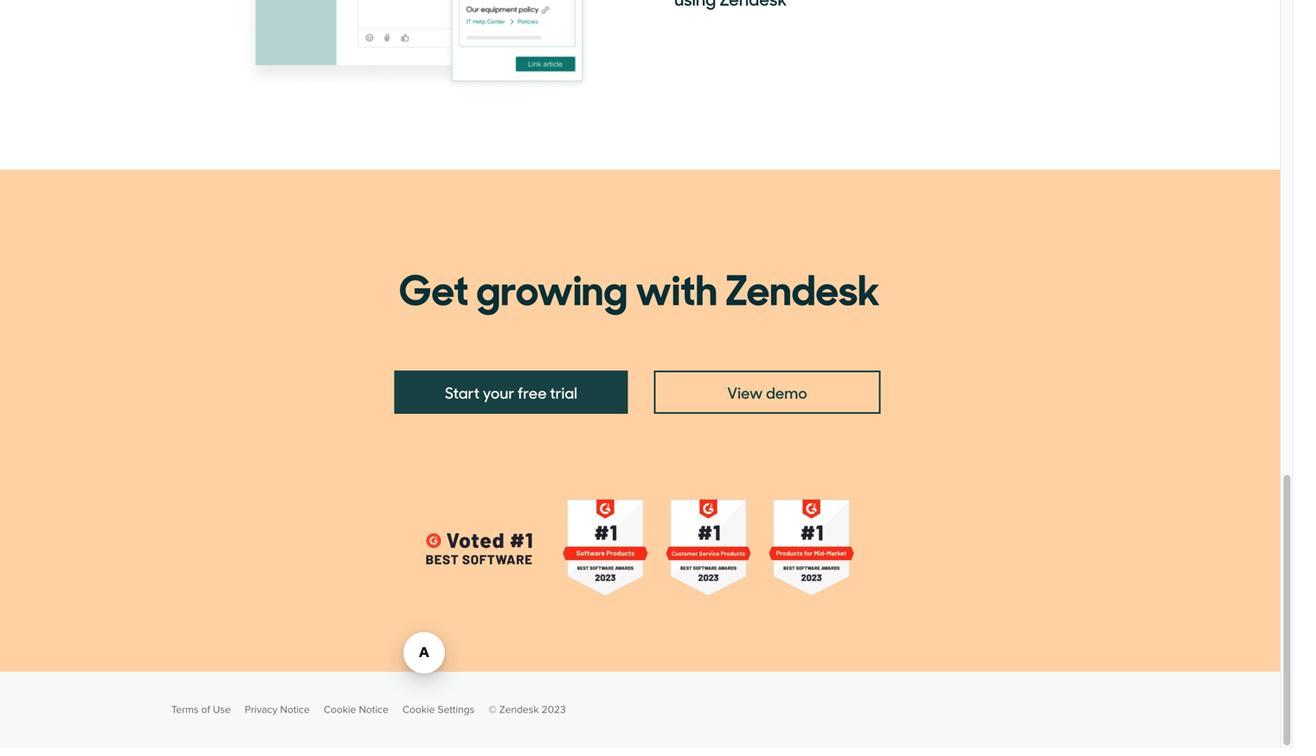 Task type: describe. For each thing, give the bounding box(es) containing it.
demo
[[766, 381, 808, 403]]

start your free trial
[[445, 381, 578, 403]]

growing
[[477, 256, 628, 317]]

©
[[489, 704, 497, 716]]

cookie notice link
[[324, 700, 389, 721]]

0 horizontal spatial zendesk
[[499, 704, 539, 716]]

privacy
[[245, 704, 278, 716]]

your
[[483, 381, 515, 403]]

cookie settings link
[[403, 700, 475, 721]]

free
[[518, 381, 547, 403]]

get
[[399, 256, 469, 317]]

terms
[[171, 704, 199, 716]]

use
[[213, 704, 231, 716]]

view
[[728, 381, 763, 403]]

cookie for cookie notice
[[324, 704, 356, 716]]

privacy notice
[[245, 704, 310, 716]]

view demo
[[728, 381, 808, 403]]

2023
[[542, 704, 566, 716]]

start
[[445, 381, 480, 403]]



Task type: locate. For each thing, give the bounding box(es) containing it.
1 cookie from the left
[[324, 704, 356, 716]]

cookie notice
[[324, 704, 389, 716]]

0 horizontal spatial cookie
[[324, 704, 356, 716]]

notice right privacy
[[280, 704, 310, 716]]

view demo link
[[654, 371, 881, 414]]

get growing with zendesk
[[399, 256, 881, 317]]

2 notice from the left
[[359, 704, 389, 716]]

1 vertical spatial zendesk
[[499, 704, 539, 716]]

cookie left settings on the left bottom of page
[[403, 704, 435, 716]]

terms of use
[[171, 704, 231, 716]]

cookie
[[324, 704, 356, 716], [403, 704, 435, 716]]

notice for privacy notice
[[280, 704, 310, 716]]

of
[[201, 704, 210, 716]]

cookie inside 'link'
[[324, 704, 356, 716]]

0 horizontal spatial notice
[[280, 704, 310, 716]]

terms of use link
[[171, 700, 231, 721]]

cookie settings
[[403, 704, 475, 716]]

1 horizontal spatial cookie
[[403, 704, 435, 716]]

cookie right privacy notice
[[324, 704, 356, 716]]

start your free trial link
[[394, 371, 628, 414]]

with
[[636, 256, 718, 317]]

1 notice from the left
[[280, 704, 310, 716]]

notice for cookie notice
[[359, 704, 389, 716]]

2 cookie from the left
[[403, 704, 435, 716]]

trial
[[550, 381, 578, 403]]

cookie for cookie settings
[[403, 704, 435, 716]]

notice left cookie settings
[[359, 704, 389, 716]]

image image
[[239, 0, 593, 92]]

© zendesk 2023
[[489, 704, 566, 716]]

0 vertical spatial zendesk
[[726, 256, 881, 317]]

1 horizontal spatial notice
[[359, 704, 389, 716]]

notice inside 'link'
[[359, 704, 389, 716]]

zendesk
[[726, 256, 881, 317], [499, 704, 539, 716]]

settings
[[438, 704, 475, 716]]

privacy notice link
[[245, 700, 310, 721]]

notice
[[280, 704, 310, 716], [359, 704, 389, 716]]

1 horizontal spatial zendesk
[[726, 256, 881, 317]]



Task type: vqa. For each thing, say whether or not it's contained in the screenshot.
Master Subscription Agreement in the bottom right of the page
no



